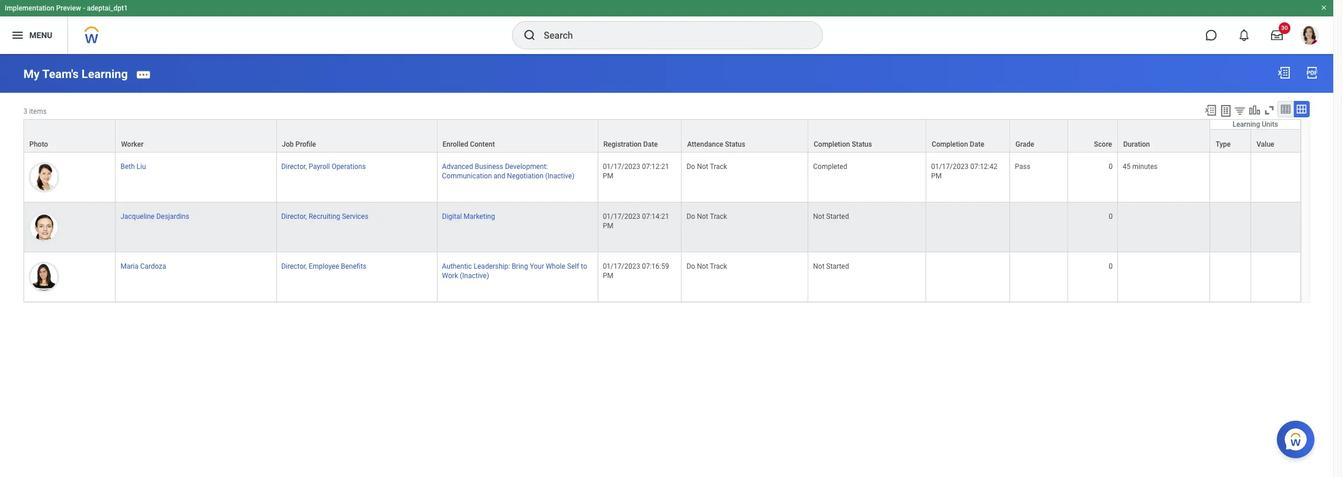 Task type: vqa. For each thing, say whether or not it's contained in the screenshot.
UPDATE_PROFILE__TALENT_REVIEW_GMS__LOGAN_MCNEIL__TALENT_CARD__10_30_2023.PDF
no



Task type: describe. For each thing, give the bounding box(es) containing it.
type
[[1216, 140, 1231, 148]]

export to excel image for view printable version (pdf) image
[[1277, 66, 1291, 80]]

grade
[[1016, 140, 1035, 148]]

table image
[[1280, 103, 1292, 115]]

learning units button
[[1211, 120, 1301, 129]]

digital marketing
[[442, 212, 495, 221]]

date for registration date
[[644, 140, 658, 148]]

-
[[83, 4, 85, 12]]

do not track for 01/17/2023 07:14:21 pm
[[687, 212, 727, 221]]

01/17/2023 for 01/17/2023 07:12:21 pm
[[603, 162, 640, 171]]

inbox large image
[[1272, 29, 1283, 41]]

self
[[567, 262, 579, 270]]

leadership:
[[474, 262, 510, 270]]

do not track element for 01/17/2023 07:16:59 pm
[[687, 260, 727, 270]]

attendance status
[[687, 140, 746, 148]]

enrolled content
[[443, 140, 495, 148]]

benefits
[[341, 262, 367, 270]]

learning units
[[1233, 120, 1279, 128]]

units
[[1262, 120, 1279, 128]]

business
[[475, 162, 503, 171]]

01/17/2023 07:16:59 pm
[[603, 262, 671, 280]]

Search Workday  search field
[[544, 22, 799, 48]]

45
[[1123, 162, 1131, 171]]

not started for 01/17/2023 07:14:21 pm
[[813, 212, 849, 221]]

menu
[[29, 30, 52, 40]]

export to worksheets image
[[1219, 104, 1233, 118]]

registration date button
[[598, 120, 682, 152]]

director, recruiting services link
[[281, 210, 369, 221]]

job
[[282, 140, 294, 148]]

photo
[[29, 140, 48, 148]]

close environment banner image
[[1321, 4, 1328, 11]]

attendance
[[687, 140, 724, 148]]

30 button
[[1264, 22, 1291, 48]]

07:12:21
[[642, 162, 669, 171]]

bring
[[512, 262, 528, 270]]

director, for director, recruiting services
[[281, 212, 307, 221]]

3 items
[[23, 107, 47, 115]]

01/17/2023 for 01/17/2023 07:16:59 pm
[[603, 262, 640, 270]]

justify image
[[11, 28, 25, 42]]

work
[[442, 272, 458, 280]]

(inactive) inside authentic leadership: bring your whole self to work (inactive)
[[460, 272, 489, 280]]

value
[[1257, 140, 1275, 148]]

profile
[[296, 140, 316, 148]]

director, recruiting services
[[281, 212, 369, 221]]

worker
[[121, 140, 144, 148]]

job profile button
[[277, 120, 437, 152]]

duration button
[[1118, 120, 1210, 152]]

0 for to
[[1109, 262, 1113, 270]]

to
[[581, 262, 587, 270]]

pm for 01/17/2023 07:14:21 pm
[[603, 222, 614, 230]]

director, payroll operations
[[281, 162, 366, 171]]

score
[[1094, 140, 1112, 148]]

01/17/2023 07:12:21 pm
[[603, 162, 671, 180]]

status for attendance status
[[725, 140, 746, 148]]

07:14:21
[[642, 212, 669, 221]]

content
[[470, 140, 495, 148]]

pm for 01/17/2023 07:12:21 pm
[[603, 172, 614, 180]]

completion for completion date
[[932, 140, 968, 148]]

photo button
[[24, 120, 115, 152]]

started for 01/17/2023 07:14:21 pm
[[826, 212, 849, 221]]

my
[[23, 67, 40, 81]]

maria cardoza link
[[121, 260, 166, 270]]

director, payroll operations link
[[281, 160, 366, 171]]

employee
[[309, 262, 339, 270]]

45 minutes
[[1123, 162, 1158, 171]]

digital
[[442, 212, 462, 221]]

payroll
[[309, 162, 330, 171]]

authentic leadership: bring your whole self to work (inactive) link
[[442, 260, 587, 280]]

type button
[[1211, 130, 1251, 152]]

services
[[342, 212, 369, 221]]

score button
[[1069, 120, 1118, 152]]

beth liu link
[[121, 160, 146, 171]]

date for completion date
[[970, 140, 985, 148]]

advanced business development: communication and negotiation (inactive)
[[442, 162, 575, 180]]

row containing type
[[23, 129, 1301, 152]]

(inactive) inside advanced business development: communication and negotiation (inactive)
[[545, 172, 575, 180]]

authentic leadership: bring your whole self to work (inactive)
[[442, 262, 587, 280]]

track for 01/17/2023 07:14:21 pm
[[710, 212, 727, 221]]

digital marketing link
[[442, 210, 495, 221]]

my team's learning main content
[[0, 54, 1334, 313]]

pass
[[1015, 162, 1031, 171]]

implementation preview -   adeptai_dpt1
[[5, 4, 128, 12]]

fullscreen image
[[1263, 104, 1276, 117]]

completed element
[[813, 160, 848, 171]]

pm for 01/17/2023 07:16:59 pm
[[603, 272, 614, 280]]

0 vertical spatial learning
[[82, 67, 128, 81]]

row containing beth liu
[[23, 152, 1301, 202]]

row containing jacqueline desjardins
[[23, 202, 1301, 252]]

your
[[530, 262, 544, 270]]

jacqueline
[[121, 212, 155, 221]]

employee's photo (jacqueline desjardins) image
[[29, 212, 59, 242]]

not started element for 01/17/2023 07:16:59 pm
[[813, 260, 849, 270]]

1 do not track from the top
[[687, 162, 727, 171]]

row containing maria cardoza
[[23, 252, 1301, 302]]

completion status
[[814, 140, 872, 148]]

advanced
[[442, 162, 473, 171]]

authentic
[[442, 262, 472, 270]]



Task type: locate. For each thing, give the bounding box(es) containing it.
profile logan mcneil image
[[1301, 26, 1320, 47]]

2 vertical spatial 0
[[1109, 262, 1113, 270]]

communication
[[442, 172, 492, 180]]

01/17/2023 inside 01/17/2023 07:12:42 pm
[[931, 162, 969, 171]]

01/17/2023 07:12:42 pm
[[931, 162, 1000, 180]]

01/17/2023 down registration
[[603, 162, 640, 171]]

2 date from the left
[[970, 140, 985, 148]]

01/17/2023 down completion date
[[931, 162, 969, 171]]

expand table image
[[1296, 103, 1308, 115]]

1 vertical spatial do not track
[[687, 212, 727, 221]]

registration date
[[604, 140, 658, 148]]

0 vertical spatial do not track element
[[687, 160, 727, 171]]

advanced business development: communication and negotiation (inactive) link
[[442, 160, 575, 180]]

employee's photo (maria cardoza) image
[[29, 262, 59, 292]]

3
[[23, 107, 27, 115]]

2 not started element from the top
[[813, 260, 849, 270]]

job profile
[[282, 140, 316, 148]]

worker button
[[116, 120, 276, 152]]

status inside popup button
[[725, 140, 746, 148]]

track
[[710, 162, 727, 171], [710, 212, 727, 221], [710, 262, 727, 270]]

select to filter grid data image
[[1234, 104, 1247, 117]]

director, left recruiting
[[281, 212, 307, 221]]

2 vertical spatial director,
[[281, 262, 307, 270]]

1 vertical spatial export to excel image
[[1205, 104, 1218, 117]]

0 vertical spatial (inactive)
[[545, 172, 575, 180]]

liu
[[137, 162, 146, 171]]

1 0 from the top
[[1109, 162, 1113, 171]]

do down attendance
[[687, 162, 695, 171]]

do not track element right 07:14:21
[[687, 210, 727, 221]]

2 0 from the top
[[1109, 212, 1113, 221]]

2 completion from the left
[[932, 140, 968, 148]]

not started element for 01/17/2023 07:14:21 pm
[[813, 210, 849, 221]]

marketing
[[464, 212, 495, 221]]

0 vertical spatial not started
[[813, 212, 849, 221]]

3 row from the top
[[23, 152, 1301, 202]]

maria cardoza
[[121, 262, 166, 270]]

0 horizontal spatial completion
[[814, 140, 850, 148]]

jacqueline desjardins
[[121, 212, 189, 221]]

1 vertical spatial do not track element
[[687, 210, 727, 221]]

search image
[[523, 28, 537, 42]]

minutes
[[1133, 162, 1158, 171]]

(inactive)
[[545, 172, 575, 180], [460, 272, 489, 280]]

do not track down attendance
[[687, 162, 727, 171]]

completion up completed element
[[814, 140, 850, 148]]

value button
[[1252, 130, 1301, 152]]

completion up 01/17/2023 07:12:42 pm
[[932, 140, 968, 148]]

3 director, from the top
[[281, 262, 307, 270]]

director, employee benefits
[[281, 262, 367, 270]]

enrolled
[[443, 140, 468, 148]]

export to excel image left view printable version (pdf) image
[[1277, 66, 1291, 80]]

expand/collapse chart image
[[1249, 104, 1262, 117]]

items
[[29, 107, 47, 115]]

2 do not track element from the top
[[687, 210, 727, 221]]

cardoza
[[140, 262, 166, 270]]

employee's photo (beth liu) image
[[29, 162, 59, 192]]

not
[[697, 162, 709, 171], [697, 212, 709, 221], [813, 212, 825, 221], [697, 262, 709, 270], [813, 262, 825, 270]]

registration
[[604, 140, 642, 148]]

01/17/2023 07:14:21 pm
[[603, 212, 671, 230]]

0 horizontal spatial date
[[644, 140, 658, 148]]

0 vertical spatial director,
[[281, 162, 307, 171]]

menu button
[[0, 16, 68, 54]]

row containing learning units
[[23, 119, 1301, 152]]

my team's learning element
[[23, 67, 128, 81]]

0 horizontal spatial export to excel image
[[1205, 104, 1218, 117]]

beth liu
[[121, 162, 146, 171]]

notifications large image
[[1239, 29, 1250, 41]]

0 for (inactive)
[[1109, 162, 1113, 171]]

my team's learning
[[23, 67, 128, 81]]

07:12:42
[[971, 162, 998, 171]]

2 not started from the top
[[813, 262, 849, 270]]

1 vertical spatial started
[[826, 262, 849, 270]]

3 do not track element from the top
[[687, 260, 727, 270]]

1 vertical spatial director,
[[281, 212, 307, 221]]

completion for completion status
[[814, 140, 850, 148]]

jacqueline desjardins link
[[121, 210, 189, 221]]

pass element
[[1015, 160, 1031, 171]]

do not track element for 01/17/2023 07:14:21 pm
[[687, 210, 727, 221]]

0 vertical spatial track
[[710, 162, 727, 171]]

completion status button
[[809, 120, 926, 152]]

started for 01/17/2023 07:16:59 pm
[[826, 262, 849, 270]]

0
[[1109, 162, 1113, 171], [1109, 212, 1113, 221], [1109, 262, 1113, 270]]

export to excel image left export to worksheets icon
[[1205, 104, 1218, 117]]

01/17/2023 inside 01/17/2023 07:14:21 pm
[[603, 212, 640, 221]]

01/17/2023 inside 01/17/2023 07:16:59 pm
[[603, 262, 640, 270]]

not started
[[813, 212, 849, 221], [813, 262, 849, 270]]

1 date from the left
[[644, 140, 658, 148]]

1 vertical spatial 0
[[1109, 212, 1113, 221]]

0 vertical spatial 0
[[1109, 162, 1113, 171]]

pm for 01/17/2023 07:12:42 pm
[[931, 172, 942, 180]]

1 director, from the top
[[281, 162, 307, 171]]

export to excel image
[[1277, 66, 1291, 80], [1205, 104, 1218, 117]]

1 status from the left
[[725, 140, 746, 148]]

do for 01/17/2023 07:16:59 pm
[[687, 262, 695, 270]]

recruiting
[[309, 212, 340, 221]]

2 do not track from the top
[[687, 212, 727, 221]]

1 horizontal spatial learning
[[1233, 120, 1261, 128]]

01/17/2023 left 07:16:59
[[603, 262, 640, 270]]

director,
[[281, 162, 307, 171], [281, 212, 307, 221], [281, 262, 307, 270]]

started
[[826, 212, 849, 221], [826, 262, 849, 270]]

date
[[644, 140, 658, 148], [970, 140, 985, 148]]

team's
[[42, 67, 79, 81]]

0 horizontal spatial status
[[725, 140, 746, 148]]

1 vertical spatial track
[[710, 212, 727, 221]]

do not track element right 07:16:59
[[687, 260, 727, 270]]

0 horizontal spatial learning
[[82, 67, 128, 81]]

export to excel image for export to worksheets icon
[[1205, 104, 1218, 117]]

date up 07:12:42
[[970, 140, 985, 148]]

do right 07:16:59
[[687, 262, 695, 270]]

1 horizontal spatial (inactive)
[[545, 172, 575, 180]]

pm inside 01/17/2023 07:16:59 pm
[[603, 272, 614, 280]]

1 do from the top
[[687, 162, 695, 171]]

01/17/2023 for 01/17/2023 07:14:21 pm
[[603, 212, 640, 221]]

learning right team's
[[82, 67, 128, 81]]

negotiation
[[507, 172, 544, 180]]

status inside popup button
[[852, 140, 872, 148]]

date up 07:12:21
[[644, 140, 658, 148]]

toolbar
[[1199, 101, 1310, 119]]

3 do from the top
[[687, 262, 695, 270]]

toolbar inside my team's learning main content
[[1199, 101, 1310, 119]]

3 do not track from the top
[[687, 262, 727, 270]]

implementation
[[5, 4, 54, 12]]

1 vertical spatial not started
[[813, 262, 849, 270]]

0 vertical spatial do not track
[[687, 162, 727, 171]]

2 track from the top
[[710, 212, 727, 221]]

pm inside 01/17/2023 07:14:21 pm
[[603, 222, 614, 230]]

pm
[[603, 172, 614, 180], [931, 172, 942, 180], [603, 222, 614, 230], [603, 272, 614, 280]]

export to excel image inside toolbar
[[1205, 104, 1218, 117]]

01/17/2023 for 01/17/2023 07:12:42 pm
[[931, 162, 969, 171]]

1 track from the top
[[710, 162, 727, 171]]

pm inside 01/17/2023 07:12:42 pm
[[931, 172, 942, 180]]

do right 07:14:21
[[687, 212, 695, 221]]

3 0 from the top
[[1109, 262, 1113, 270]]

2 director, from the top
[[281, 212, 307, 221]]

not started element
[[813, 210, 849, 221], [813, 260, 849, 270]]

2 vertical spatial track
[[710, 262, 727, 270]]

4 row from the top
[[23, 202, 1301, 252]]

learning inside popup button
[[1233, 120, 1261, 128]]

5 row from the top
[[23, 252, 1301, 302]]

1 vertical spatial learning
[[1233, 120, 1261, 128]]

beth
[[121, 162, 135, 171]]

director, down job profile
[[281, 162, 307, 171]]

not started for 01/17/2023 07:16:59 pm
[[813, 262, 849, 270]]

07:16:59
[[642, 262, 669, 270]]

1 horizontal spatial export to excel image
[[1277, 66, 1291, 80]]

director, left 'employee'
[[281, 262, 307, 270]]

30
[[1282, 25, 1288, 31]]

track for 01/17/2023 07:16:59 pm
[[710, 262, 727, 270]]

director, for director, employee benefits
[[281, 262, 307, 270]]

1 not started from the top
[[813, 212, 849, 221]]

status
[[725, 140, 746, 148], [852, 140, 872, 148]]

status for completion status
[[852, 140, 872, 148]]

2 started from the top
[[826, 262, 849, 270]]

(inactive) right negotiation
[[545, 172, 575, 180]]

completion
[[814, 140, 850, 148], [932, 140, 968, 148]]

2 status from the left
[[852, 140, 872, 148]]

(inactive) down leadership:
[[460, 272, 489, 280]]

director, for director, payroll operations
[[281, 162, 307, 171]]

01/17/2023 left 07:14:21
[[603, 212, 640, 221]]

0 vertical spatial do
[[687, 162, 695, 171]]

development:
[[505, 162, 548, 171]]

view printable version (pdf) image
[[1306, 66, 1320, 80]]

cell
[[1211, 152, 1252, 202], [1252, 152, 1301, 202], [927, 202, 1011, 252], [1011, 202, 1069, 252], [1118, 202, 1211, 252], [1211, 202, 1252, 252], [1252, 202, 1301, 252], [927, 252, 1011, 302], [1011, 252, 1069, 302], [1118, 252, 1211, 302], [1211, 252, 1252, 302], [1252, 252, 1301, 302]]

whole
[[546, 262, 566, 270]]

do not track right 07:14:21
[[687, 212, 727, 221]]

preview
[[56, 4, 81, 12]]

duration
[[1124, 140, 1150, 148]]

completion date
[[932, 140, 985, 148]]

do not track right 07:16:59
[[687, 262, 727, 270]]

1 horizontal spatial status
[[852, 140, 872, 148]]

1 vertical spatial not started element
[[813, 260, 849, 270]]

do not track element down attendance
[[687, 160, 727, 171]]

and
[[494, 172, 505, 180]]

0 vertical spatial started
[[826, 212, 849, 221]]

3 track from the top
[[710, 262, 727, 270]]

completed
[[813, 162, 848, 171]]

1 vertical spatial do
[[687, 212, 695, 221]]

0 vertical spatial not started element
[[813, 210, 849, 221]]

0 horizontal spatial (inactive)
[[460, 272, 489, 280]]

director, employee benefits link
[[281, 260, 367, 270]]

1 horizontal spatial completion
[[932, 140, 968, 148]]

1 completion from the left
[[814, 140, 850, 148]]

maria
[[121, 262, 138, 270]]

1 horizontal spatial date
[[970, 140, 985, 148]]

1 not started element from the top
[[813, 210, 849, 221]]

2 do from the top
[[687, 212, 695, 221]]

do not track for 01/17/2023 07:16:59 pm
[[687, 262, 727, 270]]

completion date button
[[927, 120, 1010, 152]]

do for 01/17/2023 07:14:21 pm
[[687, 212, 695, 221]]

2 row from the top
[[23, 129, 1301, 152]]

pm inside 01/17/2023 07:12:21 pm
[[603, 172, 614, 180]]

row
[[23, 119, 1301, 152], [23, 129, 1301, 152], [23, 152, 1301, 202], [23, 202, 1301, 252], [23, 252, 1301, 302]]

0 vertical spatial export to excel image
[[1277, 66, 1291, 80]]

1 vertical spatial (inactive)
[[460, 272, 489, 280]]

1 started from the top
[[826, 212, 849, 221]]

do not track element
[[687, 160, 727, 171], [687, 210, 727, 221], [687, 260, 727, 270]]

2 vertical spatial do
[[687, 262, 695, 270]]

desjardins
[[156, 212, 189, 221]]

learning down select to filter grid data image
[[1233, 120, 1261, 128]]

enrolled content button
[[437, 120, 598, 152]]

menu banner
[[0, 0, 1334, 54]]

2 vertical spatial do not track element
[[687, 260, 727, 270]]

1 do not track element from the top
[[687, 160, 727, 171]]

2 vertical spatial do not track
[[687, 262, 727, 270]]

attendance status button
[[682, 120, 808, 152]]

01/17/2023 inside 01/17/2023 07:12:21 pm
[[603, 162, 640, 171]]

1 row from the top
[[23, 119, 1301, 152]]



